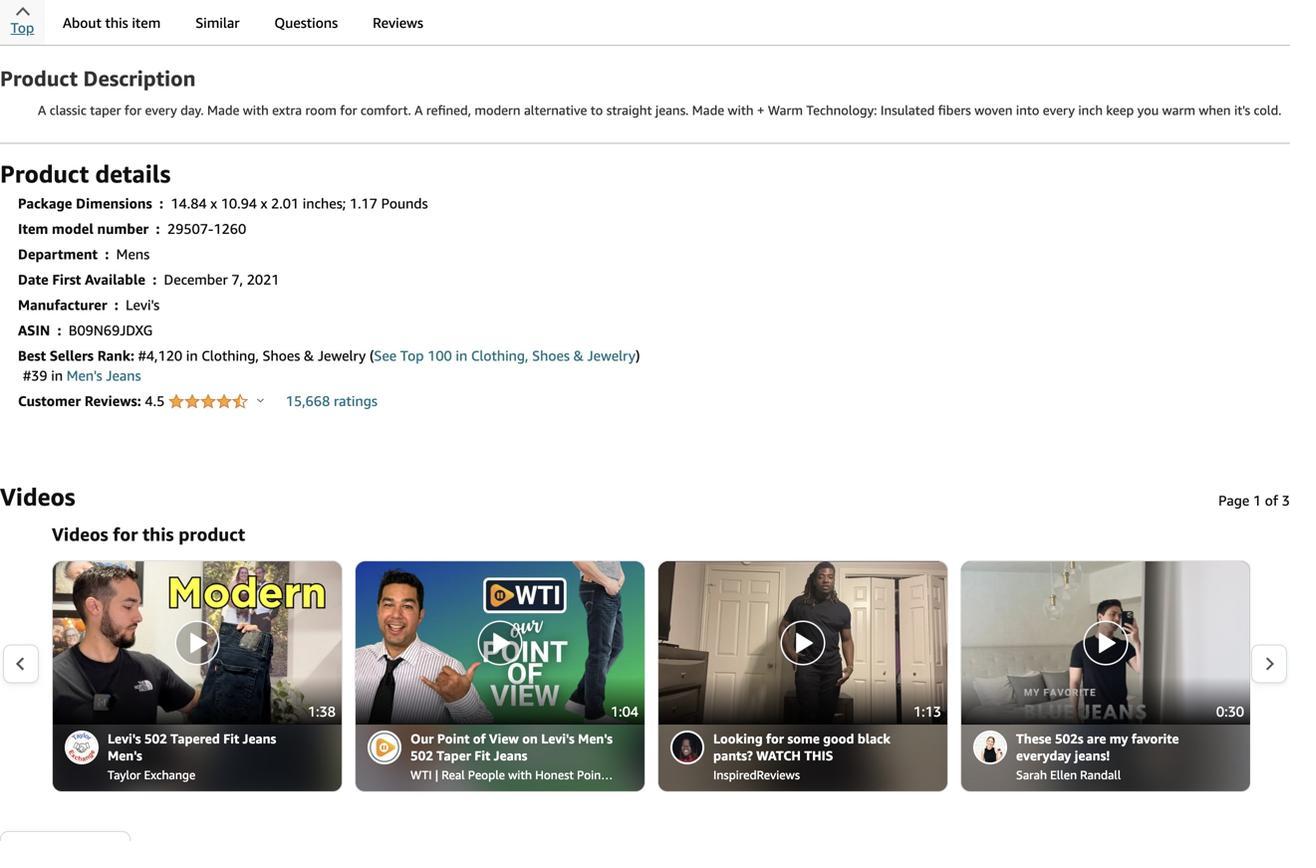 Task type: locate. For each thing, give the bounding box(es) containing it.
jeans!
[[1075, 749, 1110, 764]]

: right available
[[153, 271, 157, 288]]

1 vertical spatial top
[[400, 348, 424, 364]]

for inside "looking for some good black pants? watch this inspiredreviews"
[[766, 732, 784, 747]]

1 vertical spatial point
[[577, 769, 606, 783]]

with left +
[[728, 103, 754, 118]]

: left 'mens'
[[105, 246, 109, 262]]

a
[[38, 103, 46, 118], [415, 103, 423, 118]]

levi's right on
[[541, 732, 575, 747]]

‏ right number
[[152, 221, 152, 237]]

views
[[626, 769, 657, 783]]

0 horizontal spatial jeans
[[106, 368, 141, 384]]

0 horizontal spatial made
[[207, 103, 239, 118]]

1 horizontal spatial made
[[692, 103, 724, 118]]

made
[[207, 103, 239, 118], [692, 103, 724, 118]]

in right the #39
[[51, 368, 63, 384]]

1 horizontal spatial every
[[1043, 103, 1075, 118]]

levi's inside levi's 502 tapered fit jeans men's taylor exchange
[[108, 732, 141, 747]]

2 vertical spatial jeans
[[494, 749, 527, 764]]

fit up people
[[475, 749, 490, 764]]

0 vertical spatial men's
[[67, 368, 102, 384]]

2 every from the left
[[1043, 103, 1075, 118]]

page
[[1219, 493, 1250, 509]]

502 down our on the bottom of the page
[[410, 749, 433, 764]]

&
[[304, 348, 314, 364], [573, 348, 584, 364]]

502
[[144, 732, 167, 747], [410, 749, 433, 764]]

‎
[[167, 195, 167, 212], [164, 221, 164, 237], [113, 246, 113, 262], [160, 271, 160, 288], [122, 297, 122, 313], [65, 322, 65, 339]]

top inside product details package dimensions                                     ‏                                         :                                     ‎ 14.84 x 10.94 x 2.01 inches; 1.17 pounds item model number                                     ‏                                         :                                     ‎ 29507-1260 department                                     ‏                                         :                                     ‎ mens date first available                                     ‏                                         :                                     ‎ december 7, 2021 manufacturer                                     ‏                                         :                                     ‎ levi's asin                                     ‏                                         :                                     ‎ b09n69jdxg best sellers rank: #4,120 in clothing, shoes & jewelry ( see top 100 in clothing, shoes & jewelry ) #39 in men's jeans
[[400, 348, 424, 364]]

in right #4,120
[[186, 348, 198, 364]]

0 horizontal spatial fit
[[223, 732, 239, 747]]

0 vertical spatial this
[[105, 14, 128, 31]]

levi's
[[126, 297, 160, 313], [108, 732, 141, 747], [541, 732, 575, 747]]

this
[[804, 749, 833, 764]]

levi's 502 tapered fit jeans men's taylor exchange
[[108, 732, 276, 783]]

1 vertical spatial fit
[[475, 749, 490, 764]]

our point of view on levi's men's 502 taper fit jeans wti | real people with honest point of views
[[410, 732, 657, 783]]

: left 14.84
[[159, 195, 163, 212]]

fit inside levi's 502 tapered fit jeans men's taylor exchange
[[223, 732, 239, 747]]

point
[[437, 732, 470, 747], [577, 769, 606, 783]]

videos inside list
[[52, 524, 108, 546]]

men's down sellers
[[67, 368, 102, 384]]

with right people
[[508, 769, 532, 783]]

1 made from the left
[[207, 103, 239, 118]]

1 horizontal spatial point
[[577, 769, 606, 783]]

taylor
[[108, 769, 141, 783]]

fit right tapered
[[223, 732, 239, 747]]

of inside the videos element
[[1265, 493, 1278, 509]]

jewelry
[[318, 348, 366, 364], [587, 348, 636, 364]]

manufacturer
[[18, 297, 107, 313]]

shoes left ) at the top of page
[[532, 348, 570, 364]]

videos
[[0, 483, 75, 512], [52, 524, 108, 546]]

made right jeans.
[[692, 103, 724, 118]]

0 vertical spatial fit
[[223, 732, 239, 747]]

reviews:
[[85, 393, 141, 409]]

of left view at bottom
[[473, 732, 486, 747]]

1 horizontal spatial of
[[1265, 493, 1278, 509]]

looking for some good black pants? watch this inspiredreviews
[[713, 732, 891, 783]]

1 product from the top
[[0, 66, 78, 91]]

Taylor Exchange text field
[[108, 765, 312, 785]]

wti
[[410, 769, 432, 783]]

0 vertical spatial of
[[1265, 493, 1278, 509]]

0 vertical spatial videos
[[0, 483, 75, 512]]

of
[[609, 769, 623, 783]]

‏ down 'mens'
[[149, 271, 149, 288]]

0 vertical spatial jeans
[[106, 368, 141, 384]]

1 horizontal spatial clothing,
[[471, 348, 529, 364]]

every left day.
[[145, 103, 177, 118]]

for
[[124, 103, 142, 118], [340, 103, 357, 118], [113, 524, 138, 546], [766, 732, 784, 747]]

‏ left 14.84
[[156, 195, 156, 212]]

levi's down available
[[126, 297, 160, 313]]

jeans up taylor exchange text box at the left of the page
[[243, 732, 276, 747]]

0 horizontal spatial clothing,
[[202, 348, 259, 364]]

product details package dimensions                                     ‏                                         :                                     ‎ 14.84 x 10.94 x 2.01 inches; 1.17 pounds item model number                                     ‏                                         :                                     ‎ 29507-1260 department                                     ‏                                         :                                     ‎ mens date first available                                     ‏                                         :                                     ‎ december 7, 2021 manufacturer                                     ‏                                         :                                     ‎ levi's asin                                     ‏                                         :                                     ‎ b09n69jdxg best sellers rank: #4,120 in clothing, shoes & jewelry ( see top 100 in clothing, shoes & jewelry ) #39 in men's jeans
[[0, 159, 640, 384]]

taper
[[437, 749, 471, 764]]

every right into
[[1043, 103, 1075, 118]]

x left 2.01
[[261, 195, 267, 212]]

1 horizontal spatial shoes
[[532, 348, 570, 364]]

men's inside product details package dimensions                                     ‏                                         :                                     ‎ 14.84 x 10.94 x 2.01 inches; 1.17 pounds item model number                                     ‏                                         :                                     ‎ 29507-1260 department                                     ‏                                         :                                     ‎ mens date first available                                     ‏                                         :                                     ‎ december 7, 2021 manufacturer                                     ‏                                         :                                     ‎ levi's asin                                     ‏                                         :                                     ‎ b09n69jdxg best sellers rank: #4,120 in clothing, shoes & jewelry ( see top 100 in clothing, shoes & jewelry ) #39 in men's jeans
[[67, 368, 102, 384]]

1 horizontal spatial men's
[[108, 749, 142, 764]]

1 horizontal spatial jeans
[[243, 732, 276, 747]]

1 horizontal spatial this
[[143, 524, 174, 546]]

clothing, right 100
[[471, 348, 529, 364]]

0 horizontal spatial jewelry
[[318, 348, 366, 364]]

for up watch
[[766, 732, 784, 747]]

‏
[[156, 195, 156, 212], [152, 221, 152, 237], [101, 246, 101, 262], [149, 271, 149, 288], [111, 297, 111, 313], [54, 322, 54, 339]]

men's down 1:04
[[578, 732, 613, 747]]

10.94
[[221, 195, 257, 212]]

‎ left 14.84
[[167, 195, 167, 212]]

1 vertical spatial men's
[[578, 732, 613, 747]]

1.17
[[350, 195, 378, 212]]

of inside our point of view on levi's men's 502 taper fit jeans wti | real people with honest point of views
[[473, 732, 486, 747]]

0 horizontal spatial top
[[11, 19, 34, 36]]

1 horizontal spatial a
[[415, 103, 423, 118]]

top
[[11, 19, 34, 36], [400, 348, 424, 364]]

x left 10.94
[[211, 195, 217, 212]]

2.01
[[271, 195, 299, 212]]

of for 1
[[1265, 493, 1278, 509]]

0 horizontal spatial 502
[[144, 732, 167, 747]]

videos for videos for this product
[[52, 524, 108, 546]]

‎ left 'mens'
[[113, 246, 113, 262]]

top right 'see'
[[400, 348, 424, 364]]

about
[[63, 14, 101, 31]]

& left ) at the top of page
[[573, 348, 584, 364]]

2 shoes from the left
[[532, 348, 570, 364]]

1:13
[[914, 704, 942, 720]]

mens
[[116, 246, 150, 262]]

0 horizontal spatial every
[[145, 103, 177, 118]]

1 vertical spatial videos
[[52, 524, 108, 546]]

& up the 15,668
[[304, 348, 314, 364]]

1 horizontal spatial fit
[[475, 749, 490, 764]]

x
[[211, 195, 217, 212], [261, 195, 267, 212]]

0 horizontal spatial a
[[38, 103, 46, 118]]

1 vertical spatial product
[[0, 159, 89, 188]]

point left of
[[577, 769, 606, 783]]

every
[[145, 103, 177, 118], [1043, 103, 1075, 118]]

2 product from the top
[[0, 159, 89, 188]]

0 horizontal spatial &
[[304, 348, 314, 364]]

top left about
[[11, 19, 34, 36]]

product
[[0, 66, 78, 91], [0, 159, 89, 188]]

product up classic
[[0, 66, 78, 91]]

pounds
[[381, 195, 428, 212]]

this left item
[[105, 14, 128, 31]]

with left the extra
[[243, 103, 269, 118]]

0:30 text field
[[1210, 698, 1250, 725]]

: down available
[[114, 297, 118, 313]]

‎ down available
[[122, 297, 122, 313]]

for right room
[[340, 103, 357, 118]]

1:13 text field
[[908, 698, 947, 725]]

15,668 ratings
[[286, 393, 377, 409]]

jeans
[[106, 368, 141, 384], [243, 732, 276, 747], [494, 749, 527, 764]]

popover image
[[257, 398, 264, 403]]

:
[[159, 195, 163, 212], [156, 221, 160, 237], [105, 246, 109, 262], [153, 271, 157, 288], [114, 297, 118, 313], [57, 322, 61, 339]]

clothing, up 4.5 button at the top
[[202, 348, 259, 364]]

men's inside levi's 502 tapered fit jeans men's taylor exchange
[[108, 749, 142, 764]]

favorite
[[1132, 732, 1179, 747]]

closely cropped image of couple wearing levis jeans and levis western shirt image
[[0, 0, 1290, 15]]

warm
[[768, 103, 803, 118]]

0 vertical spatial point
[[437, 732, 470, 747]]

1 horizontal spatial 502
[[410, 749, 433, 764]]

dimensions
[[76, 195, 152, 212]]

0 horizontal spatial of
[[473, 732, 486, 747]]

inch
[[1078, 103, 1103, 118]]

levi's up taylor
[[108, 732, 141, 747]]

2 horizontal spatial jeans
[[494, 749, 527, 764]]

0 vertical spatial product
[[0, 66, 78, 91]]

1
[[1253, 493, 1261, 509]]

clothing,
[[202, 348, 259, 364], [471, 348, 529, 364]]

product inside product details package dimensions                                     ‏                                         :                                     ‎ 14.84 x 10.94 x 2.01 inches; 1.17 pounds item model number                                     ‏                                         :                                     ‎ 29507-1260 department                                     ‏                                         :                                     ‎ mens date first available                                     ‏                                         :                                     ‎ december 7, 2021 manufacturer                                     ‏                                         :                                     ‎ levi's asin                                     ‏                                         :                                     ‎ b09n69jdxg best sellers rank: #4,120 in clothing, shoes & jewelry ( see top 100 in clothing, shoes & jewelry ) #39 in men's jeans
[[0, 159, 89, 188]]

these 502s are my favorite everyday jeans! sarah ellen randall
[[1016, 732, 1179, 783]]

my
[[1110, 732, 1128, 747]]

0 horizontal spatial shoes
[[263, 348, 300, 364]]

in
[[186, 348, 198, 364], [456, 348, 467, 364], [51, 368, 63, 384]]

in right 100
[[456, 348, 467, 364]]

jeans inside our point of view on levi's men's 502 taper fit jeans wti | real people with honest point of views
[[494, 749, 527, 764]]

0 vertical spatial 502
[[144, 732, 167, 747]]

1 horizontal spatial with
[[508, 769, 532, 783]]

everyday
[[1016, 749, 1071, 764]]

1 horizontal spatial &
[[573, 348, 584, 364]]

a left refined,
[[415, 103, 423, 118]]

2 horizontal spatial with
[[728, 103, 754, 118]]

1 horizontal spatial x
[[261, 195, 267, 212]]

1 horizontal spatial top
[[400, 348, 424, 364]]

502 up 'exchange'
[[144, 732, 167, 747]]

1:04 text field
[[605, 698, 645, 725]]

2 horizontal spatial men's
[[578, 732, 613, 747]]

1 horizontal spatial jewelry
[[587, 348, 636, 364]]

a left classic
[[38, 103, 46, 118]]

2 a from the left
[[415, 103, 423, 118]]

2 horizontal spatial in
[[456, 348, 467, 364]]

(
[[370, 348, 374, 364]]

comfort.
[[361, 103, 411, 118]]

#39
[[23, 368, 47, 384]]

good
[[823, 732, 854, 747]]

2 vertical spatial men's
[[108, 749, 142, 764]]

made right day.
[[207, 103, 239, 118]]

502 inside levi's 502 tapered fit jeans men's taylor exchange
[[144, 732, 167, 747]]

woven
[[975, 103, 1013, 118]]

men's up taylor
[[108, 749, 142, 764]]

0 horizontal spatial with
[[243, 103, 269, 118]]

technology:
[[806, 103, 877, 118]]

1 vertical spatial this
[[143, 524, 174, 546]]

jeans inside levi's 502 tapered fit jeans men's taylor exchange
[[243, 732, 276, 747]]

videos for this product list
[[40, 523, 1290, 842]]

shoes up popover image at top left
[[263, 348, 300, 364]]

product up package
[[0, 159, 89, 188]]

)
[[636, 348, 640, 364]]

: right asin
[[57, 322, 61, 339]]

of right 1
[[1265, 493, 1278, 509]]

jeans down view at bottom
[[494, 749, 527, 764]]

point up taper
[[437, 732, 470, 747]]

this left "product"
[[143, 524, 174, 546]]

similar
[[195, 14, 240, 31]]

customer
[[18, 393, 81, 409]]

1 x from the left
[[211, 195, 217, 212]]

|
[[435, 769, 439, 783]]

1 vertical spatial jeans
[[243, 732, 276, 747]]

jeans down rank:
[[106, 368, 141, 384]]

inspiredreviews
[[713, 769, 800, 783]]

0 horizontal spatial men's
[[67, 368, 102, 384]]

0 horizontal spatial x
[[211, 195, 217, 212]]

1 vertical spatial 502
[[410, 749, 433, 764]]

fit
[[223, 732, 239, 747], [475, 749, 490, 764]]

1 vertical spatial of
[[473, 732, 486, 747]]



Task type: describe. For each thing, give the bounding box(es) containing it.
warm
[[1162, 103, 1196, 118]]

refined,
[[426, 103, 471, 118]]

sellers
[[50, 348, 94, 364]]

‏ up available
[[101, 246, 101, 262]]

1 jewelry from the left
[[318, 348, 366, 364]]

product for description
[[0, 66, 78, 91]]

1 horizontal spatial in
[[186, 348, 198, 364]]

with inside our point of view on levi's men's 502 taper fit jeans wti | real people with honest point of views
[[508, 769, 532, 783]]

fit inside our point of view on levi's men's 502 taper fit jeans wti | real people with honest point of views
[[475, 749, 490, 764]]

page 1 of
[[1219, 493, 1282, 509]]

department
[[18, 246, 98, 262]]

people
[[468, 769, 505, 783]]

about this item
[[63, 14, 161, 31]]

‎ left december
[[160, 271, 160, 288]]

insulated
[[881, 103, 935, 118]]

a classic taper for every day. made with extra room for comfort. a refined, modern alternative to straight jeans. made with + warm technology: insulated fibers woven into every inch keep you warm when it's cold.
[[38, 103, 1282, 118]]

2 made from the left
[[692, 103, 724, 118]]

Sarah Ellen Randall text field
[[1016, 765, 1220, 785]]

previous image
[[15, 657, 26, 672]]

product description
[[0, 66, 196, 91]]

videos element
[[0, 481, 1290, 513]]

ellen
[[1050, 769, 1077, 783]]

2 & from the left
[[573, 348, 584, 364]]

are
[[1087, 732, 1106, 747]]

it's
[[1234, 103, 1251, 118]]

+
[[757, 103, 765, 118]]

model
[[52, 221, 94, 237]]

asin
[[18, 322, 50, 339]]

day.
[[180, 103, 204, 118]]

watch
[[756, 749, 801, 764]]

ratings
[[334, 393, 377, 409]]

0:30
[[1216, 704, 1244, 720]]

jeans.
[[655, 103, 689, 118]]

first
[[52, 271, 81, 288]]

2 clothing, from the left
[[471, 348, 529, 364]]

levi's inside our point of view on levi's men's 502 taper fit jeans wti | real people with honest point of views
[[541, 732, 575, 747]]

see
[[374, 348, 397, 364]]

inches;
[[303, 195, 346, 212]]

fibers
[[938, 103, 971, 118]]

next image
[[1264, 657, 1275, 672]]

2021
[[247, 271, 279, 288]]

InspiredReviews text field
[[713, 765, 917, 785]]

0 vertical spatial top
[[11, 19, 34, 36]]

you
[[1138, 103, 1159, 118]]

exchange
[[144, 769, 195, 783]]

: left 29507-
[[156, 221, 160, 237]]

videos for this product
[[52, 524, 245, 546]]

0 horizontal spatial in
[[51, 368, 63, 384]]

straight
[[606, 103, 652, 118]]

of for point
[[473, 732, 486, 747]]

men's inside our point of view on levi's men's 502 taper fit jeans wti | real people with honest point of views
[[578, 732, 613, 747]]

‎ left 29507-
[[164, 221, 164, 237]]

some
[[788, 732, 820, 747]]

#4,120
[[138, 348, 182, 364]]

videos for videos
[[0, 483, 75, 512]]

alternative
[[524, 103, 587, 118]]

best
[[18, 348, 46, 364]]

‏ right asin
[[54, 322, 54, 339]]

0 horizontal spatial this
[[105, 14, 128, 31]]

WTI | Real People with Honest Point Of Views text field
[[410, 765, 657, 785]]

these
[[1016, 732, 1052, 747]]

15,668
[[286, 393, 330, 409]]

black
[[858, 732, 891, 747]]

b09n69jdxg
[[69, 322, 153, 339]]

this inside list
[[143, 524, 174, 546]]

date
[[18, 271, 49, 288]]

package
[[18, 195, 72, 212]]

our
[[410, 732, 434, 747]]

1 shoes from the left
[[263, 348, 300, 364]]

1:04
[[611, 704, 639, 720]]

2 jewelry from the left
[[587, 348, 636, 364]]

room
[[305, 103, 337, 118]]

taper
[[90, 103, 121, 118]]

0 horizontal spatial point
[[437, 732, 470, 747]]

‎ down manufacturer
[[65, 322, 65, 339]]

keep
[[1106, 103, 1134, 118]]

real
[[442, 769, 465, 783]]

15,668 ratings link
[[286, 393, 377, 409]]

for right "taper" at left top
[[124, 103, 142, 118]]

looking
[[713, 732, 763, 747]]

502s
[[1055, 732, 1084, 747]]

1 clothing, from the left
[[202, 348, 259, 364]]

4.5
[[145, 393, 168, 409]]

when
[[1199, 103, 1231, 118]]

customer reviews:
[[18, 393, 145, 409]]

item
[[18, 221, 48, 237]]

view
[[489, 732, 519, 747]]

on
[[522, 732, 538, 747]]

jeans inside product details package dimensions                                     ‏                                         :                                     ‎ 14.84 x 10.94 x 2.01 inches; 1.17 pounds item model number                                     ‏                                         :                                     ‎ 29507-1260 department                                     ‏                                         :                                     ‎ mens date first available                                     ‏                                         :                                     ‎ december 7, 2021 manufacturer                                     ‏                                         :                                     ‎ levi's asin                                     ‏                                         :                                     ‎ b09n69jdxg best sellers rank: #4,120 in clothing, shoes & jewelry ( see top 100 in clothing, shoes & jewelry ) #39 in men's jeans
[[106, 368, 141, 384]]

sarah
[[1016, 769, 1047, 783]]

questions
[[274, 14, 338, 31]]

modern
[[475, 103, 521, 118]]

into
[[1016, 103, 1040, 118]]

1 & from the left
[[304, 348, 314, 364]]

rank:
[[97, 348, 134, 364]]

levi's inside product details package dimensions                                     ‏                                         :                                     ‎ 14.84 x 10.94 x 2.01 inches; 1.17 pounds item model number                                     ‏                                         :                                     ‎ 29507-1260 department                                     ‏                                         :                                     ‎ mens date first available                                     ‏                                         :                                     ‎ december 7, 2021 manufacturer                                     ‏                                         :                                     ‎ levi's asin                                     ‏                                         :                                     ‎ b09n69jdxg best sellers rank: #4,120 in clothing, shoes & jewelry ( see top 100 in clothing, shoes & jewelry ) #39 in men's jeans
[[126, 297, 160, 313]]

cold.
[[1254, 103, 1282, 118]]

1 a from the left
[[38, 103, 46, 118]]

pants?
[[713, 749, 753, 764]]

details
[[95, 159, 171, 188]]

for left "product"
[[113, 524, 138, 546]]

number
[[97, 221, 149, 237]]

available
[[85, 271, 145, 288]]

1260
[[214, 221, 246, 237]]

item
[[132, 14, 161, 31]]

randall
[[1080, 769, 1121, 783]]

‏ up b09n69jdxg
[[111, 297, 111, 313]]

video widget card image
[[961, 562, 1250, 725]]

29507-
[[167, 221, 214, 237]]

tapered
[[171, 732, 220, 747]]

product for details
[[0, 159, 89, 188]]

extra
[[272, 103, 302, 118]]

1 every from the left
[[145, 103, 177, 118]]

2 x from the left
[[261, 195, 267, 212]]

502 inside our point of view on levi's men's 502 taper fit jeans wti | real people with honest point of views
[[410, 749, 433, 764]]

men's jeans link
[[67, 368, 141, 384]]

7,
[[231, 271, 243, 288]]

product
[[179, 524, 245, 546]]

100
[[428, 348, 452, 364]]

1:38 text field
[[302, 698, 342, 725]]

1:38
[[308, 704, 336, 720]]

to
[[591, 103, 603, 118]]



Task type: vqa. For each thing, say whether or not it's contained in the screenshot.
Mother's Day Deals. Mom-approved Devices as low as $65. Limited-time offer. image
no



